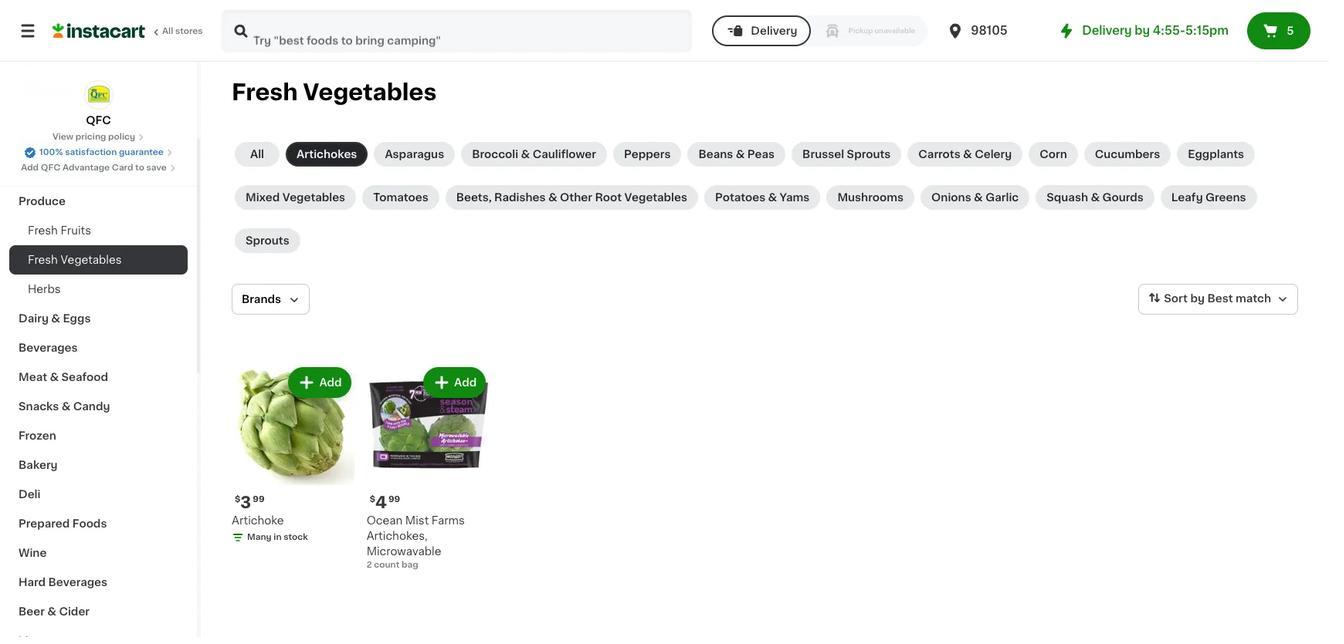 Task type: vqa. For each thing, say whether or not it's contained in the screenshot.
Root on the top of page
yes



Task type: describe. For each thing, give the bounding box(es) containing it.
tomatoes
[[373, 192, 428, 203]]

recipes
[[19, 137, 64, 148]]

add for 4
[[454, 378, 477, 388]]

beans & peas
[[699, 149, 775, 160]]

meat & seafood link
[[9, 363, 188, 392]]

again
[[78, 52, 109, 63]]

add qfc advantage card to save
[[21, 164, 167, 172]]

0 vertical spatial beverages
[[19, 343, 78, 354]]

0 vertical spatial fresh vegetables
[[232, 81, 437, 103]]

fruits
[[61, 226, 91, 236]]

mushrooms link
[[827, 185, 914, 210]]

2
[[367, 561, 372, 570]]

delivery button
[[712, 15, 811, 46]]

ocean mist farms artichokes, microwavable 2 count bag
[[367, 516, 465, 570]]

mist
[[405, 516, 429, 526]]

policy
[[108, 133, 135, 141]]

prepared
[[19, 519, 70, 530]]

hard beverages
[[19, 578, 107, 589]]

instacart logo image
[[53, 22, 145, 40]]

fresh fruits link
[[9, 216, 188, 246]]

herbs
[[28, 284, 61, 295]]

dairy & eggs link
[[9, 304, 188, 334]]

peppers
[[624, 149, 671, 160]]

& for squash & gourds
[[1091, 192, 1100, 203]]

artichokes
[[297, 149, 357, 160]]

& for meat & seafood
[[50, 372, 59, 383]]

peppers link
[[613, 142, 682, 167]]

& for dairy & eggs
[[51, 314, 60, 324]]

Search field
[[222, 11, 691, 51]]

produce link
[[9, 187, 188, 216]]

cucumbers
[[1095, 149, 1160, 160]]

all link
[[235, 142, 280, 167]]

corn link
[[1029, 142, 1078, 167]]

meat & seafood
[[19, 372, 108, 383]]

garlic
[[986, 192, 1019, 203]]

many
[[247, 533, 272, 542]]

0 vertical spatial qfc
[[86, 115, 111, 126]]

best
[[1207, 294, 1233, 304]]

broccoli & cauliflower
[[472, 149, 596, 160]]

product group containing 4
[[367, 365, 489, 572]]

brussel
[[803, 149, 844, 160]]

lists link
[[9, 73, 188, 103]]

card
[[112, 164, 133, 172]]

0 vertical spatial fresh
[[232, 81, 298, 103]]

recipes link
[[9, 128, 188, 158]]

0 horizontal spatial qfc
[[41, 164, 60, 172]]

98105
[[971, 25, 1008, 36]]

1 vertical spatial beverages
[[48, 578, 107, 589]]

pricing
[[75, 133, 106, 141]]

match
[[1236, 294, 1271, 304]]

to
[[135, 164, 144, 172]]

potatoes
[[715, 192, 766, 203]]

100%
[[39, 148, 63, 157]]

save
[[146, 164, 167, 172]]

deli
[[19, 490, 41, 500]]

service type group
[[712, 15, 928, 46]]

satisfaction
[[65, 148, 117, 157]]

buy it again
[[43, 52, 109, 63]]

all stores link
[[53, 9, 204, 53]]

squash
[[1047, 192, 1088, 203]]

$ 4 99
[[370, 495, 400, 511]]

add button for 3
[[290, 369, 350, 397]]

100% satisfaction guarantee
[[39, 148, 164, 157]]

$ for 4
[[370, 496, 375, 504]]

corn
[[1040, 149, 1067, 160]]

peas
[[748, 149, 775, 160]]

cauliflower
[[533, 149, 596, 160]]

best match
[[1207, 294, 1271, 304]]

gourds
[[1103, 192, 1144, 203]]

onions
[[931, 192, 971, 203]]

carrots & celery
[[919, 149, 1012, 160]]

delivery by 4:55-5:15pm link
[[1057, 22, 1229, 40]]

many in stock
[[247, 533, 308, 542]]

eggs
[[63, 314, 91, 324]]

3
[[240, 495, 251, 511]]

artichoke
[[232, 516, 284, 526]]

mixed vegetables link
[[235, 185, 356, 210]]

mushrooms
[[838, 192, 904, 203]]

99 for 3
[[253, 496, 265, 504]]

yams
[[780, 192, 810, 203]]

beer & cider link
[[9, 598, 188, 627]]

vegetables inside fresh vegetables link
[[61, 255, 122, 266]]

frozen link
[[9, 422, 188, 451]]

view pricing policy
[[52, 133, 135, 141]]

mixed
[[246, 192, 280, 203]]

seafood
[[61, 372, 108, 383]]

candy
[[73, 402, 110, 412]]

beer
[[19, 607, 45, 618]]

& left other
[[548, 192, 557, 203]]

4
[[375, 495, 387, 511]]

98105 button
[[946, 9, 1039, 53]]

wine link
[[9, 539, 188, 568]]

vegetables inside mixed vegetables link
[[282, 192, 345, 203]]

& for beans & peas
[[736, 149, 745, 160]]

beets, radishes & other root vegetables link
[[445, 185, 698, 210]]

beans
[[699, 149, 733, 160]]

celery
[[975, 149, 1012, 160]]

count
[[374, 561, 400, 570]]

beverages link
[[9, 334, 188, 363]]



Task type: locate. For each thing, give the bounding box(es) containing it.
fresh vegetables link
[[9, 246, 188, 275]]

$ up artichoke
[[235, 496, 240, 504]]

potatoes & yams link
[[704, 185, 821, 210]]

0 horizontal spatial by
[[1135, 25, 1150, 36]]

qfc
[[86, 115, 111, 126], [41, 164, 60, 172]]

2 horizontal spatial add
[[454, 378, 477, 388]]

& for onions & garlic
[[974, 192, 983, 203]]

$ for 3
[[235, 496, 240, 504]]

fresh vegetables
[[232, 81, 437, 103], [28, 255, 122, 266]]

vegetables down peppers link
[[624, 192, 687, 203]]

buy
[[43, 52, 65, 63]]

& for potatoes & yams
[[768, 192, 777, 203]]

0 horizontal spatial sprouts
[[246, 236, 289, 246]]

0 horizontal spatial add button
[[290, 369, 350, 397]]

2 product group from the left
[[367, 365, 489, 572]]

sprouts up mushrooms
[[847, 149, 891, 160]]

beer & cider
[[19, 607, 90, 618]]

radishes
[[494, 192, 546, 203]]

product group containing 3
[[232, 365, 354, 547]]

beverages down dairy & eggs
[[19, 343, 78, 354]]

1 vertical spatial fresh
[[28, 226, 58, 236]]

& for carrots & celery
[[963, 149, 972, 160]]

$ inside $ 4 99
[[370, 496, 375, 504]]

all for all stores
[[162, 27, 173, 36]]

brands button
[[232, 284, 310, 315]]

vegetables down artichokes link
[[282, 192, 345, 203]]

onions & garlic
[[931, 192, 1019, 203]]

0 horizontal spatial $
[[235, 496, 240, 504]]

stock
[[284, 533, 308, 542]]

lists
[[43, 83, 70, 93]]

2 add button from the left
[[425, 369, 484, 397]]

potatoes & yams
[[715, 192, 810, 203]]

1 vertical spatial qfc
[[41, 164, 60, 172]]

view
[[52, 133, 73, 141]]

1 vertical spatial sprouts
[[246, 236, 289, 246]]

brussel sprouts
[[803, 149, 891, 160]]

& left gourds
[[1091, 192, 1100, 203]]

0 horizontal spatial add
[[21, 164, 39, 172]]

cucumbers link
[[1084, 142, 1171, 167]]

dairy & eggs
[[19, 314, 91, 324]]

99 inside "$ 3 99"
[[253, 496, 265, 504]]

1 $ from the left
[[235, 496, 240, 504]]

0 horizontal spatial 99
[[253, 496, 265, 504]]

& for snacks & candy
[[62, 402, 71, 412]]

sort by
[[1164, 294, 1205, 304]]

microwavable
[[367, 547, 441, 557]]

it
[[68, 52, 75, 63]]

dairy
[[19, 314, 49, 324]]

fresh up herbs
[[28, 255, 58, 266]]

0 vertical spatial all
[[162, 27, 173, 36]]

brussel sprouts link
[[792, 142, 902, 167]]

view pricing policy link
[[52, 131, 145, 144]]

fresh down produce
[[28, 226, 58, 236]]

farms
[[432, 516, 465, 526]]

by inside field
[[1190, 294, 1205, 304]]

carrots
[[919, 149, 961, 160]]

sprouts
[[847, 149, 891, 160], [246, 236, 289, 246]]

& left the celery at right top
[[963, 149, 972, 160]]

& left eggs
[[51, 314, 60, 324]]

qfc link
[[84, 80, 113, 128]]

by
[[1135, 25, 1150, 36], [1190, 294, 1205, 304]]

thanksgiving link
[[9, 158, 188, 187]]

1 horizontal spatial qfc
[[86, 115, 111, 126]]

1 horizontal spatial product group
[[367, 365, 489, 572]]

fresh for fresh fruits
[[28, 255, 58, 266]]

foods
[[72, 519, 107, 530]]

product group
[[232, 365, 354, 547], [367, 365, 489, 572]]

& left peas
[[736, 149, 745, 160]]

buy it again link
[[9, 42, 188, 73]]

$ inside "$ 3 99"
[[235, 496, 240, 504]]

squash & gourds link
[[1036, 185, 1155, 210]]

wine
[[19, 548, 47, 559]]

vegetables up artichokes
[[303, 81, 437, 103]]

1 horizontal spatial add button
[[425, 369, 484, 397]]

99 inside $ 4 99
[[388, 496, 400, 504]]

& for beer & cider
[[47, 607, 56, 618]]

all for all
[[250, 149, 264, 160]]

vegetables up "herbs" link
[[61, 255, 122, 266]]

1 horizontal spatial add
[[319, 378, 342, 388]]

snacks & candy
[[19, 402, 110, 412]]

99 right 4
[[388, 496, 400, 504]]

by for sort
[[1190, 294, 1205, 304]]

carrots & celery link
[[908, 142, 1023, 167]]

1 vertical spatial all
[[250, 149, 264, 160]]

1 horizontal spatial delivery
[[1082, 25, 1132, 36]]

stores
[[175, 27, 203, 36]]

1 horizontal spatial by
[[1190, 294, 1205, 304]]

& right meat
[[50, 372, 59, 383]]

0 vertical spatial sprouts
[[847, 149, 891, 160]]

& for broccoli & cauliflower
[[521, 149, 530, 160]]

None search field
[[221, 9, 692, 53]]

bakery link
[[9, 451, 188, 480]]

& right broccoli
[[521, 149, 530, 160]]

add button
[[290, 369, 350, 397], [425, 369, 484, 397]]

& inside "link"
[[51, 314, 60, 324]]

fresh inside fresh vegetables link
[[28, 255, 58, 266]]

asparagus link
[[374, 142, 455, 167]]

delivery for delivery
[[751, 25, 797, 36]]

1 add button from the left
[[290, 369, 350, 397]]

fresh
[[232, 81, 298, 103], [28, 226, 58, 236], [28, 255, 58, 266]]

advantage
[[63, 164, 110, 172]]

prepared foods link
[[9, 510, 188, 539]]

1 horizontal spatial sprouts
[[847, 149, 891, 160]]

1 99 from the left
[[253, 496, 265, 504]]

beverages
[[19, 343, 78, 354], [48, 578, 107, 589]]

5
[[1287, 25, 1294, 36]]

& left yams
[[768, 192, 777, 203]]

qfc logo image
[[84, 80, 113, 110]]

by left 4:55- on the right of the page
[[1135, 25, 1150, 36]]

qfc down 100%
[[41, 164, 60, 172]]

add
[[21, 164, 39, 172], [319, 378, 342, 388], [454, 378, 477, 388]]

root
[[595, 192, 622, 203]]

1 vertical spatial by
[[1190, 294, 1205, 304]]

& left garlic
[[974, 192, 983, 203]]

0 horizontal spatial delivery
[[751, 25, 797, 36]]

frozen
[[19, 431, 56, 442]]

all left stores
[[162, 27, 173, 36]]

by right 'sort'
[[1190, 294, 1205, 304]]

onions & garlic link
[[921, 185, 1030, 210]]

vegetables inside beets, radishes & other root vegetables link
[[624, 192, 687, 203]]

hard
[[19, 578, 46, 589]]

& left candy
[[62, 402, 71, 412]]

delivery inside button
[[751, 25, 797, 36]]

all up mixed
[[250, 149, 264, 160]]

beverages up "cider"
[[48, 578, 107, 589]]

all
[[162, 27, 173, 36], [250, 149, 264, 160]]

guarantee
[[119, 148, 164, 157]]

0 horizontal spatial product group
[[232, 365, 354, 547]]

delivery by 4:55-5:15pm
[[1082, 25, 1229, 36]]

delivery for delivery by 4:55-5:15pm
[[1082, 25, 1132, 36]]

2 vertical spatial fresh
[[28, 255, 58, 266]]

fresh up all link
[[232, 81, 298, 103]]

fresh fruits
[[28, 226, 91, 236]]

sprouts down mixed
[[246, 236, 289, 246]]

add button for 4
[[425, 369, 484, 397]]

0 vertical spatial by
[[1135, 25, 1150, 36]]

fresh vegetables up artichokes
[[232, 81, 437, 103]]

meat
[[19, 372, 47, 383]]

fresh for produce
[[28, 226, 58, 236]]

1 product group from the left
[[232, 365, 354, 547]]

bag
[[402, 561, 418, 570]]

fresh inside fresh fruits "link"
[[28, 226, 58, 236]]

2 99 from the left
[[388, 496, 400, 504]]

1 horizontal spatial all
[[250, 149, 264, 160]]

artichokes,
[[367, 531, 428, 542]]

bakery
[[19, 460, 58, 471]]

by for delivery
[[1135, 25, 1150, 36]]

mixed vegetables
[[246, 192, 345, 203]]

1 horizontal spatial $
[[370, 496, 375, 504]]

& right beer
[[47, 607, 56, 618]]

add for 3
[[319, 378, 342, 388]]

eggplants
[[1188, 149, 1244, 160]]

5 button
[[1247, 12, 1311, 49]]

prepared foods
[[19, 519, 107, 530]]

Best match Sort by field
[[1139, 284, 1298, 315]]

0 horizontal spatial all
[[162, 27, 173, 36]]

0 horizontal spatial fresh vegetables
[[28, 255, 122, 266]]

2 $ from the left
[[370, 496, 375, 504]]

snacks
[[19, 402, 59, 412]]

fresh vegetables down fruits
[[28, 255, 122, 266]]

1 vertical spatial fresh vegetables
[[28, 255, 122, 266]]

99 right 3
[[253, 496, 265, 504]]

sprouts link
[[235, 229, 300, 253]]

all stores
[[162, 27, 203, 36]]

1 horizontal spatial fresh vegetables
[[232, 81, 437, 103]]

leafy greens
[[1172, 192, 1246, 203]]

5:15pm
[[1186, 25, 1229, 36]]

99 for 4
[[388, 496, 400, 504]]

qfc up the view pricing policy link at the left top
[[86, 115, 111, 126]]

1 horizontal spatial 99
[[388, 496, 400, 504]]

$ up ocean
[[370, 496, 375, 504]]



